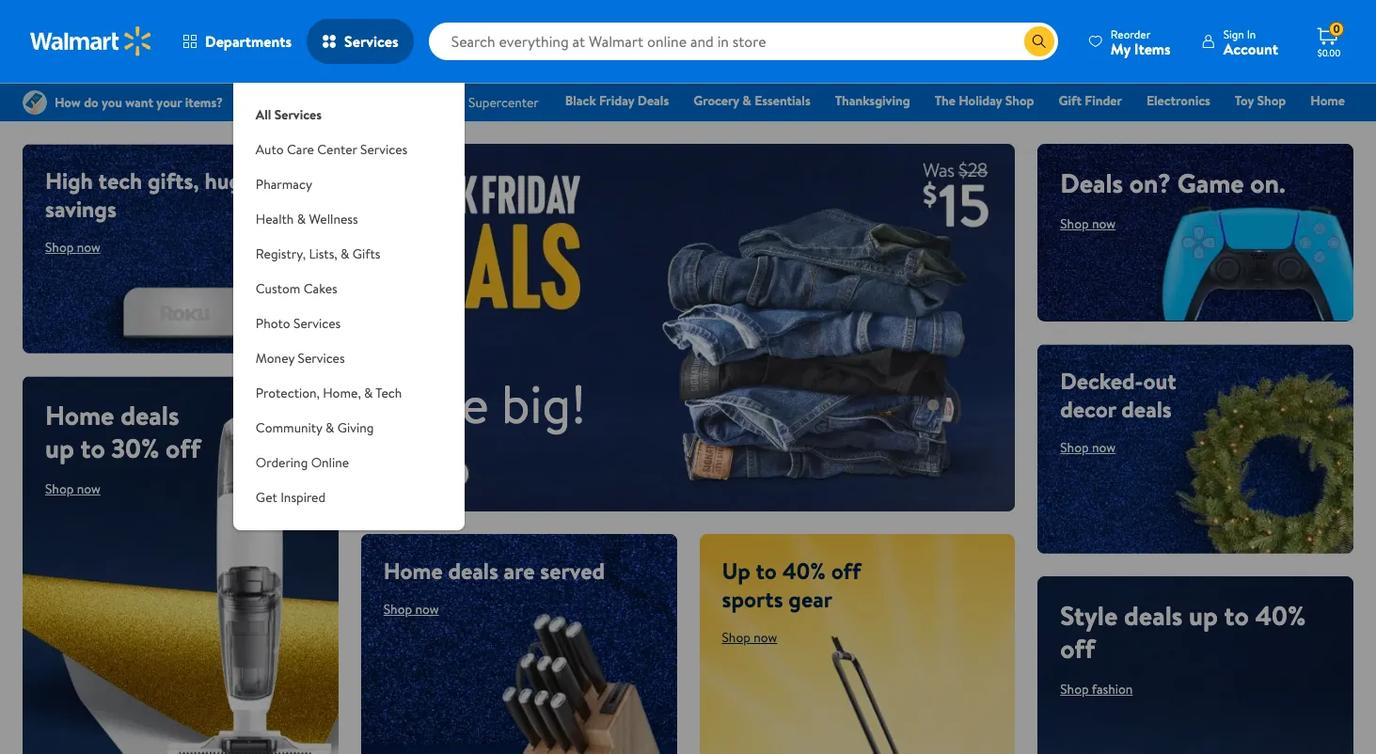 Task type: locate. For each thing, give the bounding box(es) containing it.
Walmart Site-Wide search field
[[429, 23, 1058, 60]]

1 vertical spatial off
[[831, 555, 861, 587]]

auto care center services button
[[233, 133, 465, 167]]

shop now link
[[1060, 214, 1116, 233], [45, 238, 101, 257], [1060, 438, 1116, 457], [384, 459, 469, 489], [45, 480, 101, 499], [384, 600, 439, 619], [722, 629, 777, 647]]

shop now link for home deals up to 30% off
[[45, 480, 101, 499]]

shop for style deals up to 40% off
[[1060, 680, 1089, 699]]

pharmacy button
[[233, 167, 465, 202]]

shop now link for high tech gifts, huge savings
[[45, 238, 101, 257]]

& left the giving
[[326, 419, 334, 437]]

walmart+ link
[[1281, 117, 1354, 137]]

shop fashion
[[1060, 680, 1133, 699]]

services right all
[[274, 105, 322, 124]]

photo services
[[256, 314, 341, 333]]

money services
[[256, 349, 345, 368]]

now for high tech gifts, huge savings
[[77, 238, 101, 257]]

2 vertical spatial home
[[384, 555, 443, 587]]

auto care center services
[[256, 140, 408, 159]]

get inspired button
[[233, 481, 465, 515]]

get
[[256, 488, 277, 507]]

high tech gifts, huge savings
[[45, 165, 253, 225]]

shop now link for save big!
[[384, 459, 469, 489]]

0 horizontal spatial deals
[[638, 91, 669, 110]]

shop now
[[1060, 214, 1116, 233], [45, 238, 101, 257], [1060, 438, 1116, 457], [399, 465, 454, 484], [45, 480, 101, 499], [384, 600, 439, 619], [722, 629, 777, 647]]

now
[[1092, 214, 1116, 233], [77, 238, 101, 257], [1092, 438, 1116, 457], [431, 465, 454, 484], [77, 480, 101, 499], [415, 600, 439, 619], [754, 629, 777, 647]]

shop
[[1005, 91, 1034, 110], [1257, 91, 1286, 110], [1060, 214, 1089, 233], [45, 238, 74, 257], [1060, 438, 1089, 457], [399, 465, 428, 484], [45, 480, 74, 499], [384, 600, 412, 619], [722, 629, 751, 647], [1060, 680, 1089, 699]]

now down home deals up to 30% off
[[77, 480, 101, 499]]

deals on? game on.
[[1060, 165, 1286, 201]]

deals down fashion link
[[1060, 165, 1123, 201]]

gift
[[1059, 91, 1082, 110]]

shop now link for up to 40% off sports gear
[[722, 629, 777, 647]]

& left gifts
[[341, 245, 349, 263]]

toy
[[1235, 91, 1254, 110]]

0 horizontal spatial home
[[45, 397, 114, 434]]

0 horizontal spatial up
[[45, 430, 74, 467]]

finder
[[1085, 91, 1122, 110]]

1 horizontal spatial to
[[756, 555, 777, 587]]

& inside health & wellness "dropdown button"
[[297, 210, 306, 229]]

services down cakes
[[293, 314, 341, 333]]

shop for high tech gifts, huge savings
[[45, 238, 74, 257]]

to inside "up to 40% off sports gear"
[[756, 555, 777, 587]]

1 horizontal spatial deals
[[1060, 165, 1123, 201]]

& right health
[[297, 210, 306, 229]]

game
[[1177, 165, 1244, 201]]

2 vertical spatial off
[[1060, 630, 1095, 667]]

services inside 'dropdown button'
[[360, 140, 408, 159]]

ordering online
[[256, 453, 349, 472]]

1 vertical spatial up
[[1189, 597, 1218, 634]]

to inside home deals up to 30% off
[[80, 430, 105, 467]]

0 horizontal spatial off
[[166, 430, 201, 467]]

ordering
[[256, 453, 308, 472]]

on?
[[1130, 165, 1171, 201]]

gifts
[[352, 245, 380, 263]]

health & wellness
[[256, 210, 358, 229]]

deals
[[1122, 393, 1172, 425], [121, 397, 179, 434], [448, 555, 498, 587], [1124, 597, 1183, 634]]

home inside home fashion
[[1311, 91, 1345, 110]]

& inside grocery & essentials link
[[742, 91, 751, 110]]

services
[[344, 31, 398, 52], [274, 105, 322, 124], [360, 140, 408, 159], [293, 314, 341, 333], [298, 349, 345, 368]]

0 vertical spatial up
[[45, 430, 74, 467]]

custom cakes
[[256, 279, 337, 298]]

up inside home deals up to 30% off
[[45, 430, 74, 467]]

one debit link
[[1192, 117, 1273, 137]]

off for style deals up to 40% off
[[1060, 630, 1095, 667]]

deals right "friday"
[[638, 91, 669, 110]]

0 vertical spatial off
[[166, 430, 201, 467]]

off inside home deals up to 30% off
[[166, 430, 201, 467]]

up for 40%
[[1189, 597, 1218, 634]]

0 horizontal spatial 40%
[[782, 555, 826, 587]]

decked-
[[1060, 365, 1143, 397]]

shop now inside shop now link
[[399, 465, 454, 484]]

gift finder
[[1059, 91, 1122, 110]]

shop fashion link
[[1060, 680, 1133, 699]]

shop now for home deals are served
[[384, 600, 439, 619]]

home inside home deals up to 30% off
[[45, 397, 114, 434]]

style
[[1060, 597, 1118, 634]]

the holiday shop link
[[926, 90, 1043, 111]]

services up protection, home, & tech at the bottom left
[[298, 349, 345, 368]]

up
[[722, 555, 750, 587]]

& for wellness
[[297, 210, 306, 229]]

out
[[1143, 365, 1176, 397]]

now down decor
[[1092, 438, 1116, 457]]

now down savings
[[77, 238, 101, 257]]

now for home deals up to 30% off
[[77, 480, 101, 499]]

0 vertical spatial deals
[[638, 91, 669, 110]]

fashion link
[[1052, 117, 1113, 137]]

thanksgiving
[[835, 91, 910, 110]]

giving
[[337, 419, 374, 437]]

& right the grocery
[[742, 91, 751, 110]]

1 vertical spatial to
[[756, 555, 777, 587]]

services up all services link
[[344, 31, 398, 52]]

up inside style deals up to 40% off
[[1189, 597, 1218, 634]]

& inside the community & giving dropdown button
[[326, 419, 334, 437]]

health & wellness button
[[233, 202, 465, 237]]

1 vertical spatial deals
[[1060, 165, 1123, 201]]

now down deals on? game on.
[[1092, 214, 1116, 233]]

0 vertical spatial 40%
[[782, 555, 826, 587]]

shop for home deals up to 30% off
[[45, 480, 74, 499]]

all services link
[[233, 83, 465, 133]]

care
[[287, 140, 314, 159]]

deals for style deals up to 40% off
[[1124, 597, 1183, 634]]

shop for decked-out decor deals
[[1060, 438, 1089, 457]]

2 horizontal spatial off
[[1060, 630, 1095, 667]]

1 vertical spatial home
[[45, 397, 114, 434]]

40%
[[782, 555, 826, 587], [1255, 597, 1306, 634]]

registry
[[1129, 118, 1176, 136]]

home,
[[323, 384, 361, 403]]

lists,
[[309, 245, 337, 263]]

1 horizontal spatial 40%
[[1255, 597, 1306, 634]]

30%
[[111, 430, 159, 467]]

& left tech
[[364, 384, 373, 403]]

services for money services
[[298, 349, 345, 368]]

deals inside style deals up to 40% off
[[1124, 597, 1183, 634]]

registry, lists, & gifts button
[[233, 237, 465, 272]]

home for home deals are served
[[384, 555, 443, 587]]

now down sports
[[754, 629, 777, 647]]

walmart+
[[1289, 118, 1345, 136]]

2 vertical spatial to
[[1224, 597, 1249, 634]]

pharmacy
[[256, 175, 312, 194]]

cakes
[[304, 279, 337, 298]]

1 horizontal spatial home
[[384, 555, 443, 587]]

inspired
[[280, 488, 326, 507]]

community & giving
[[256, 419, 374, 437]]

to
[[80, 430, 105, 467], [756, 555, 777, 587], [1224, 597, 1249, 634]]

huge
[[205, 165, 253, 197]]

2 horizontal spatial to
[[1224, 597, 1249, 634]]

black
[[565, 91, 596, 110]]

0 vertical spatial to
[[80, 430, 105, 467]]

& inside registry, lists, & gifts dropdown button
[[341, 245, 349, 263]]

fashion
[[1060, 118, 1104, 136]]

home for home deals up to 30% off
[[45, 397, 114, 434]]

off inside style deals up to 40% off
[[1060, 630, 1095, 667]]

to inside style deals up to 40% off
[[1224, 597, 1249, 634]]

search icon image
[[1032, 34, 1047, 49]]

home for home fashion
[[1311, 91, 1345, 110]]

0 horizontal spatial to
[[80, 430, 105, 467]]

grocery & essentials
[[693, 91, 811, 110]]

0 vertical spatial home
[[1311, 91, 1345, 110]]

wellness
[[309, 210, 358, 229]]

to for home
[[80, 430, 105, 467]]

services right center
[[360, 140, 408, 159]]

1 vertical spatial 40%
[[1255, 597, 1306, 634]]

shop for home deals are served
[[384, 600, 412, 619]]

health
[[256, 210, 294, 229]]

deals
[[638, 91, 669, 110], [1060, 165, 1123, 201]]

home fashion
[[1060, 91, 1345, 136]]

1 horizontal spatial off
[[831, 555, 861, 587]]

40% inside style deals up to 40% off
[[1255, 597, 1306, 634]]

shop now for deals on? game on.
[[1060, 214, 1116, 233]]

items
[[1134, 38, 1171, 59]]

home
[[1311, 91, 1345, 110], [45, 397, 114, 434], [384, 555, 443, 587]]

1 horizontal spatial up
[[1189, 597, 1218, 634]]

deals inside decked-out decor deals
[[1122, 393, 1172, 425]]

2 horizontal spatial home
[[1311, 91, 1345, 110]]

now down the save at left
[[431, 465, 454, 484]]

deals inside home deals up to 30% off
[[121, 397, 179, 434]]

now for decked-out decor deals
[[1092, 438, 1116, 457]]

up for 30%
[[45, 430, 74, 467]]

now for home deals are served
[[415, 600, 439, 619]]

deals for home deals are served
[[448, 555, 498, 587]]

now down home deals are served
[[415, 600, 439, 619]]



Task type: describe. For each thing, give the bounding box(es) containing it.
on.
[[1250, 165, 1286, 201]]

the holiday shop
[[935, 91, 1034, 110]]

shop now link for home deals are served
[[384, 600, 439, 619]]

tech
[[376, 384, 402, 403]]

0 $0.00
[[1318, 21, 1341, 59]]

high
[[45, 165, 93, 197]]

shop now link for deals on? game on.
[[1060, 214, 1116, 233]]

shop now for high tech gifts, huge savings
[[45, 238, 101, 257]]

reorder my items
[[1111, 26, 1171, 59]]

online
[[311, 453, 349, 472]]

photo
[[256, 314, 290, 333]]

shop for up to 40% off sports gear
[[722, 629, 751, 647]]

community
[[256, 419, 322, 437]]

40% inside "up to 40% off sports gear"
[[782, 555, 826, 587]]

deals for home deals up to 30% off
[[121, 397, 179, 434]]

services for all services
[[274, 105, 322, 124]]

decked-out decor deals
[[1060, 365, 1176, 425]]

shop now link for decked-out decor deals
[[1060, 438, 1116, 457]]

holiday
[[959, 91, 1002, 110]]

sign
[[1224, 26, 1244, 42]]

registry,
[[256, 245, 306, 263]]

0
[[1333, 21, 1340, 37]]

departments
[[205, 31, 292, 52]]

grocery
[[693, 91, 739, 110]]

my
[[1111, 38, 1131, 59]]

electronics link
[[1138, 90, 1219, 111]]

home deals up to 30% off
[[45, 397, 201, 467]]

debit
[[1232, 118, 1265, 136]]

sports
[[722, 583, 783, 615]]

toy shop link
[[1226, 90, 1295, 111]]

are
[[504, 555, 535, 587]]

custom
[[256, 279, 300, 298]]

to for style
[[1224, 597, 1249, 634]]

decor
[[1060, 393, 1116, 425]]

gear
[[789, 583, 833, 615]]

services inside popup button
[[344, 31, 398, 52]]

big!
[[501, 367, 586, 440]]

shop for deals on? game on.
[[1060, 214, 1089, 233]]

thanksgiving link
[[827, 90, 919, 111]]

shop now for decked-out decor deals
[[1060, 438, 1116, 457]]

services button
[[307, 19, 414, 64]]

protection, home, & tech
[[256, 384, 402, 403]]

& for giving
[[326, 419, 334, 437]]

departments button
[[167, 19, 307, 64]]

home link
[[1302, 90, 1354, 111]]

protection, home, & tech button
[[233, 376, 465, 411]]

friday
[[599, 91, 634, 110]]

essentials
[[755, 91, 811, 110]]

gift finder link
[[1050, 90, 1131, 111]]

style deals up to 40% off
[[1060, 597, 1306, 667]]

get inspired
[[256, 488, 326, 507]]

electronics
[[1147, 91, 1210, 110]]

grocery & essentials link
[[685, 90, 819, 111]]

sign in account
[[1224, 26, 1278, 59]]

auto
[[256, 140, 284, 159]]

savings
[[45, 193, 116, 225]]

black friday deals link
[[557, 90, 677, 111]]

gifts,
[[148, 165, 199, 197]]

protection,
[[256, 384, 320, 403]]

ordering online button
[[233, 446, 465, 481]]

off for home deals up to 30% off
[[166, 430, 201, 467]]

center
[[317, 140, 357, 159]]

shop now for home deals up to 30% off
[[45, 480, 101, 499]]

now for up to 40% off sports gear
[[754, 629, 777, 647]]

save
[[384, 367, 489, 440]]

served
[[540, 555, 605, 587]]

all
[[256, 105, 271, 124]]

& inside protection, home, & tech 'dropdown button'
[[364, 384, 373, 403]]

$0.00
[[1318, 46, 1341, 59]]

money services button
[[233, 341, 465, 376]]

in
[[1247, 26, 1256, 42]]

the
[[935, 91, 956, 110]]

now for deals on? game on.
[[1092, 214, 1116, 233]]

account
[[1224, 38, 1278, 59]]

Search search field
[[429, 23, 1058, 60]]

one debit
[[1201, 118, 1265, 136]]

walmart image
[[30, 26, 152, 56]]

tech
[[98, 165, 142, 197]]

off inside "up to 40% off sports gear"
[[831, 555, 861, 587]]

up to 40% off sports gear
[[722, 555, 861, 615]]

shop now for up to 40% off sports gear
[[722, 629, 777, 647]]

black friday deals
[[565, 91, 669, 110]]

custom cakes button
[[233, 272, 465, 307]]

save big!
[[384, 367, 586, 440]]

& for essentials
[[742, 91, 751, 110]]

reorder
[[1111, 26, 1151, 42]]

registry link
[[1120, 117, 1185, 137]]

all services
[[256, 105, 322, 124]]

services for photo services
[[293, 314, 341, 333]]

photo services button
[[233, 307, 465, 341]]



Task type: vqa. For each thing, say whether or not it's contained in the screenshot.
Black Friday Deals
yes



